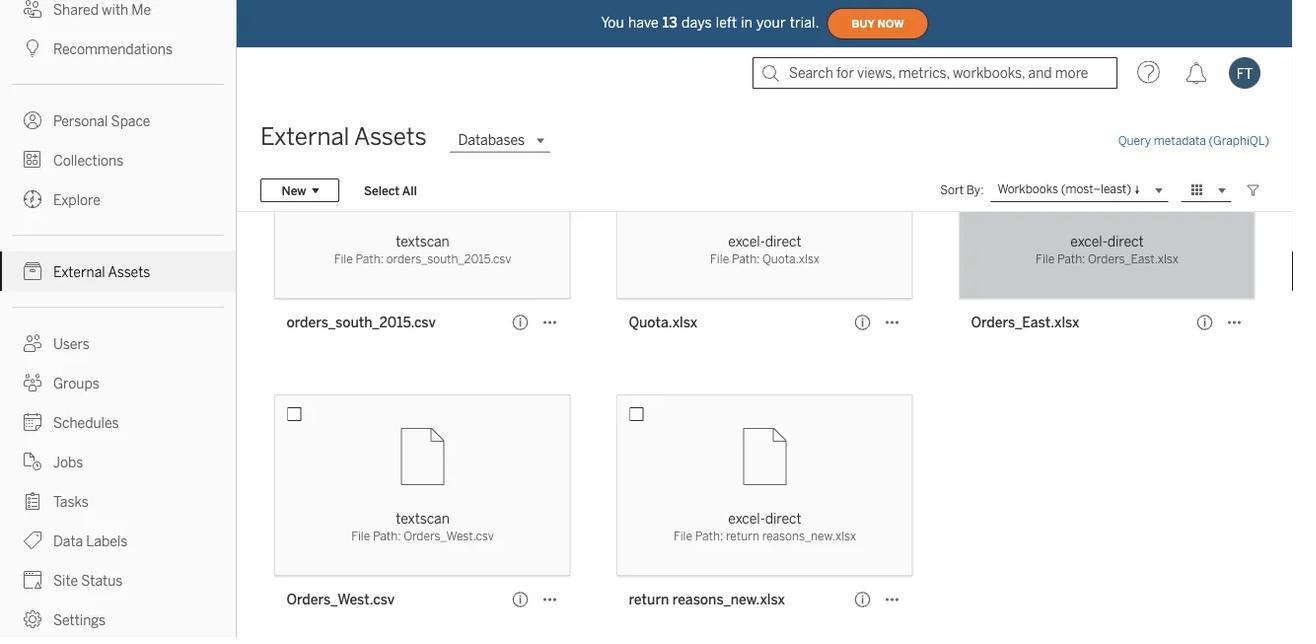 Task type: locate. For each thing, give the bounding box(es) containing it.
0 horizontal spatial quota.xlsx
[[629, 314, 698, 331]]

external
[[260, 123, 350, 151], [53, 264, 105, 280]]

1 horizontal spatial assets
[[354, 123, 427, 151]]

Search for views, metrics, workbooks, and more text field
[[753, 57, 1118, 89]]

quota.xlsx
[[763, 252, 820, 266], [629, 314, 698, 331]]

1 vertical spatial textscan
[[396, 511, 450, 527]]

jobs link
[[0, 442, 236, 482]]

textscan inside textscan file path: orders_west.csv
[[396, 511, 450, 527]]

0 vertical spatial external
[[260, 123, 350, 151]]

schedules link
[[0, 403, 236, 442]]

file inside "excel-direct file path: quota.xlsx"
[[711, 252, 729, 266]]

orders_west.csv
[[404, 529, 494, 544], [287, 592, 395, 608]]

reasons_new.xlsx
[[762, 529, 856, 544], [673, 592, 785, 608]]

textscan
[[396, 233, 450, 250], [396, 511, 450, 527]]

1 horizontal spatial orders_west.csv
[[404, 529, 494, 544]]

recommendations
[[53, 41, 173, 57]]

tasks link
[[0, 482, 236, 521]]

2 textscan from the top
[[396, 511, 450, 527]]

0 vertical spatial orders_west.csv
[[404, 529, 494, 544]]

0 vertical spatial textscan
[[396, 233, 450, 250]]

sort by:
[[941, 183, 984, 197]]

select all
[[364, 183, 417, 198]]

direct inside "excel-direct file path: quota.xlsx"
[[765, 233, 802, 250]]

external assets up users link
[[53, 264, 150, 280]]

textscan for textscan file path: orders_south_2015.csv
[[396, 233, 450, 250]]

workbooks (most–least)
[[998, 182, 1132, 197]]

data labels link
[[0, 521, 236, 560]]

trial.
[[790, 15, 820, 31]]

1 vertical spatial orders_west.csv
[[287, 592, 395, 608]]

orders_south_2015.csv down textscan file path: orders_south_2015.csv
[[287, 314, 436, 331]]

1 vertical spatial return
[[629, 592, 669, 608]]

0 vertical spatial assets
[[354, 123, 427, 151]]

file inside textscan file path: orders_west.csv
[[351, 529, 370, 544]]

direct for quota.xlsx
[[765, 233, 802, 250]]

excel- inside excel-direct file path: orders_east.xlsx
[[1071, 233, 1108, 250]]

days
[[682, 15, 712, 31]]

direct inside excel-direct file path: orders_east.xlsx
[[1108, 233, 1144, 250]]

orders_south_2015.csv
[[386, 252, 511, 266], [287, 314, 436, 331]]

path: inside textscan file path: orders_south_2015.csv
[[356, 252, 384, 266]]

1 horizontal spatial external
[[260, 123, 350, 151]]

external assets
[[260, 123, 427, 151], [53, 264, 150, 280]]

1 horizontal spatial quota.xlsx
[[763, 252, 820, 266]]

path: inside excel-direct file path: orders_east.xlsx
[[1058, 252, 1086, 266]]

0 horizontal spatial external assets
[[53, 264, 150, 280]]

textscan inside textscan file path: orders_south_2015.csv
[[396, 233, 450, 250]]

assets inside external assets link
[[108, 264, 150, 280]]

path: inside "excel-direct file path: quota.xlsx"
[[732, 252, 760, 266]]

data labels
[[53, 533, 128, 550]]

databases button
[[450, 129, 551, 152]]

external assets link
[[0, 252, 236, 291]]

buy now button
[[827, 8, 929, 39]]

settings
[[53, 612, 106, 629]]

path:
[[356, 252, 384, 266], [732, 252, 760, 266], [1058, 252, 1086, 266], [373, 529, 401, 544], [695, 529, 723, 544]]

1 horizontal spatial external assets
[[260, 123, 427, 151]]

by:
[[967, 183, 984, 197]]

assets up users link
[[108, 264, 150, 280]]

textscan file path: orders_west.csv
[[351, 511, 494, 544]]

file for excel-direct file path: orders_east.xlsx
[[1036, 252, 1055, 266]]

with
[[102, 1, 128, 18]]

shared with me link
[[0, 0, 236, 29]]

1 horizontal spatial return
[[726, 529, 760, 544]]

0 vertical spatial external assets
[[260, 123, 427, 151]]

1 vertical spatial assets
[[108, 264, 150, 280]]

file inside excel-direct file path: return reasons_new.xlsx
[[674, 529, 693, 544]]

external up new popup button
[[260, 123, 350, 151]]

(most–least)
[[1061, 182, 1132, 197]]

file inside excel-direct file path: orders_east.xlsx
[[1036, 252, 1055, 266]]

0 horizontal spatial external
[[53, 264, 105, 280]]

0 horizontal spatial assets
[[108, 264, 150, 280]]

excel- inside "excel-direct file path: quota.xlsx"
[[729, 233, 765, 250]]

orders_east.xlsx inside excel-direct file path: orders_east.xlsx
[[1088, 252, 1179, 266]]

orders_east.xlsx
[[1088, 252, 1179, 266], [971, 314, 1080, 331]]

return reasons_new.xlsx
[[629, 592, 785, 608]]

groups
[[53, 375, 99, 392]]

assets
[[354, 123, 427, 151], [108, 264, 150, 280]]

tasks
[[53, 494, 89, 510]]

personal space
[[53, 113, 150, 129]]

1 vertical spatial quota.xlsx
[[629, 314, 698, 331]]

me
[[132, 1, 151, 18]]

new
[[282, 183, 306, 198]]

1 vertical spatial external assets
[[53, 264, 150, 280]]

0 horizontal spatial orders_east.xlsx
[[971, 314, 1080, 331]]

orders_south_2015.csv down all
[[386, 252, 511, 266]]

direct
[[765, 233, 802, 250], [1108, 233, 1144, 250], [765, 511, 802, 527]]

users link
[[0, 324, 236, 363]]

quota.xlsx inside "excel-direct file path: quota.xlsx"
[[763, 252, 820, 266]]

path: inside excel-direct file path: return reasons_new.xlsx
[[695, 529, 723, 544]]

users
[[53, 336, 90, 352]]

all
[[402, 183, 417, 198]]

1 textscan from the top
[[396, 233, 450, 250]]

select
[[364, 183, 400, 198]]

collections link
[[0, 140, 236, 180]]

0 vertical spatial return
[[726, 529, 760, 544]]

excel-
[[729, 233, 765, 250], [1071, 233, 1108, 250], [729, 511, 765, 527]]

0 vertical spatial reasons_new.xlsx
[[762, 529, 856, 544]]

0 vertical spatial orders_south_2015.csv
[[386, 252, 511, 266]]

in
[[741, 15, 753, 31]]

0 vertical spatial orders_east.xlsx
[[1088, 252, 1179, 266]]

1 vertical spatial orders_east.xlsx
[[971, 314, 1080, 331]]

select all button
[[351, 179, 430, 202]]

query metadata (graphiql)
[[1119, 134, 1270, 148]]

1 horizontal spatial orders_east.xlsx
[[1088, 252, 1179, 266]]

0 horizontal spatial return
[[629, 592, 669, 608]]

return
[[726, 529, 760, 544], [629, 592, 669, 608]]

excel-direct file path: return reasons_new.xlsx
[[674, 511, 856, 544]]

query
[[1119, 134, 1152, 148]]

buy now
[[852, 18, 904, 30]]

assets up select all
[[354, 123, 427, 151]]

recommendations link
[[0, 29, 236, 68]]

0 vertical spatial quota.xlsx
[[763, 252, 820, 266]]

excel- for quota.xlsx
[[729, 233, 765, 250]]

1 vertical spatial external
[[53, 264, 105, 280]]

external down explore
[[53, 264, 105, 280]]

site
[[53, 573, 78, 589]]

external assets up "select"
[[260, 123, 427, 151]]

file
[[334, 252, 353, 266], [711, 252, 729, 266], [1036, 252, 1055, 266], [351, 529, 370, 544], [674, 529, 693, 544]]

reasons_new.xlsx inside excel-direct file path: return reasons_new.xlsx
[[762, 529, 856, 544]]



Task type: describe. For each thing, give the bounding box(es) containing it.
left
[[716, 15, 737, 31]]

workbooks
[[998, 182, 1059, 197]]

site status link
[[0, 560, 236, 600]]

status
[[81, 573, 123, 589]]

grid view image
[[1189, 182, 1207, 199]]

space
[[111, 113, 150, 129]]

textscan for textscan file path: orders_west.csv
[[396, 511, 450, 527]]

you have 13 days left in your trial.
[[601, 15, 820, 31]]

you
[[601, 15, 625, 31]]

file for excel-direct file path: return reasons_new.xlsx
[[674, 529, 693, 544]]

databases
[[458, 132, 525, 148]]

site status
[[53, 573, 123, 589]]

shared with me
[[53, 1, 151, 18]]

new button
[[260, 179, 339, 202]]

orders_south_2015.csv inside textscan file path: orders_south_2015.csv
[[386, 252, 511, 266]]

now
[[878, 18, 904, 30]]

workbooks (most–least) button
[[990, 179, 1169, 202]]

path: for excel-direct file path: quota.xlsx
[[732, 252, 760, 266]]

labels
[[86, 533, 128, 550]]

jobs
[[53, 454, 83, 471]]

path: inside textscan file path: orders_west.csv
[[373, 529, 401, 544]]

groups link
[[0, 363, 236, 403]]

your
[[757, 15, 786, 31]]

shared
[[53, 1, 99, 18]]

metadata
[[1154, 134, 1207, 148]]

excel-direct file path: orders_east.xlsx
[[1036, 233, 1179, 266]]

explore link
[[0, 180, 236, 219]]

orders_west.csv inside textscan file path: orders_west.csv
[[404, 529, 494, 544]]

buy
[[852, 18, 875, 30]]

0 horizontal spatial orders_west.csv
[[287, 592, 395, 608]]

data
[[53, 533, 83, 550]]

explore
[[53, 192, 100, 208]]

external inside external assets link
[[53, 264, 105, 280]]

1 vertical spatial orders_south_2015.csv
[[287, 314, 436, 331]]

schedules
[[53, 415, 119, 431]]

have
[[628, 15, 659, 31]]

excel- for orders_east.xlsx
[[1071, 233, 1108, 250]]

excel- inside excel-direct file path: return reasons_new.xlsx
[[729, 511, 765, 527]]

direct for orders_east.xlsx
[[1108, 233, 1144, 250]]

return inside excel-direct file path: return reasons_new.xlsx
[[726, 529, 760, 544]]

query metadata (graphiql) link
[[1119, 134, 1270, 148]]

(graphiql)
[[1209, 134, 1270, 148]]

excel-direct file path: quota.xlsx
[[711, 233, 820, 266]]

sort
[[941, 183, 964, 197]]

personal space link
[[0, 101, 236, 140]]

13
[[663, 15, 678, 31]]

settings link
[[0, 600, 236, 637]]

textscan file path: orders_south_2015.csv
[[334, 233, 511, 266]]

direct inside excel-direct file path: return reasons_new.xlsx
[[765, 511, 802, 527]]

collections
[[53, 152, 124, 169]]

1 vertical spatial reasons_new.xlsx
[[673, 592, 785, 608]]

path: for excel-direct file path: orders_east.xlsx
[[1058, 252, 1086, 266]]

personal
[[53, 113, 108, 129]]

file inside textscan file path: orders_south_2015.csv
[[334, 252, 353, 266]]

file for excel-direct file path: quota.xlsx
[[711, 252, 729, 266]]

path: for excel-direct file path: return reasons_new.xlsx
[[695, 529, 723, 544]]



Task type: vqa. For each thing, say whether or not it's contained in the screenshot.
Sep 29, 2023, 10:39 AM
no



